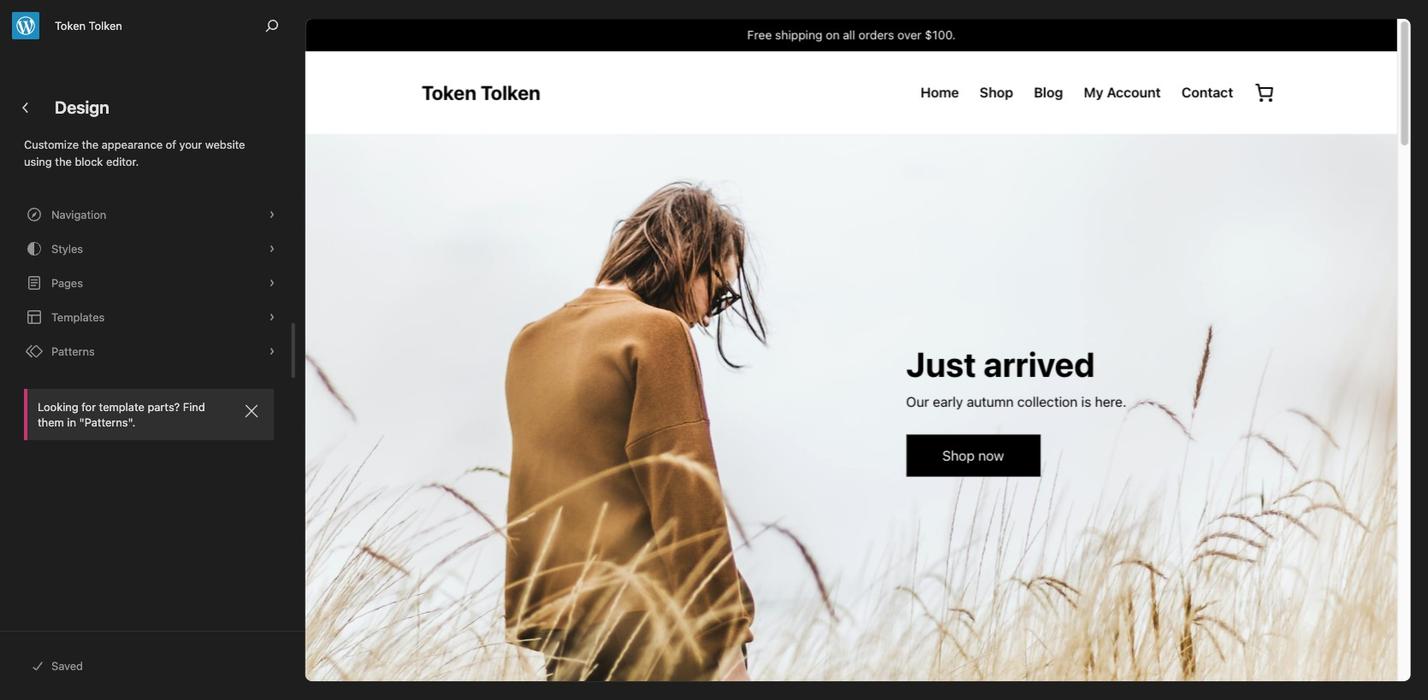 Task type: locate. For each thing, give the bounding box(es) containing it.
the down customize
[[55, 154, 72, 168]]

templates button
[[10, 300, 288, 335]]

0 vertical spatial the
[[82, 138, 99, 151]]

customize
[[24, 138, 79, 151]]

1 vertical spatial the
[[55, 154, 72, 168]]

block
[[75, 154, 103, 168]]

close image
[[241, 401, 262, 422]]

saved
[[51, 660, 83, 673]]

navigation button
[[10, 198, 288, 232]]

patterns
[[51, 345, 95, 359]]

editor.
[[106, 154, 139, 168]]

the
[[82, 138, 99, 151], [55, 154, 72, 168]]

in
[[67, 416, 76, 430]]

tolken
[[89, 19, 122, 32]]

0 horizontal spatial the
[[55, 154, 72, 168]]

design
[[55, 98, 109, 117]]

the up block
[[82, 138, 99, 151]]

list containing navigation
[[10, 198, 288, 369]]

1 horizontal spatial the
[[82, 138, 99, 151]]

customize the appearance of your website using the block editor.
[[24, 138, 245, 168]]

pages
[[51, 276, 83, 290]]

list
[[10, 198, 288, 369]]

"patterns".
[[79, 416, 135, 430]]

website
[[205, 138, 245, 151]]

looking
[[38, 400, 78, 414]]

find
[[183, 400, 205, 414]]

looking for template parts? find them in "patterns".
[[38, 400, 205, 430]]



Task type: vqa. For each thing, say whether or not it's contained in the screenshot.
the works.
no



Task type: describe. For each thing, give the bounding box(es) containing it.
pages button
[[10, 266, 288, 300]]

token tolken
[[55, 19, 122, 32]]

navigation
[[51, 208, 106, 222]]

token
[[55, 19, 86, 32]]

for
[[82, 400, 96, 414]]

them
[[38, 416, 64, 430]]

parts?
[[148, 400, 180, 414]]

templates
[[51, 311, 105, 324]]

open command palette image
[[262, 15, 282, 36]]

styles button
[[10, 232, 288, 266]]

using
[[24, 154, 52, 168]]

your
[[179, 138, 202, 151]]

appearance
[[102, 138, 163, 151]]

patterns button
[[10, 335, 288, 369]]

site icon image
[[12, 12, 39, 39]]

saved button
[[21, 649, 288, 684]]

template
[[99, 400, 144, 414]]

go to the dashboard image
[[15, 98, 36, 118]]

styles
[[51, 242, 83, 256]]

of
[[166, 138, 176, 151]]



